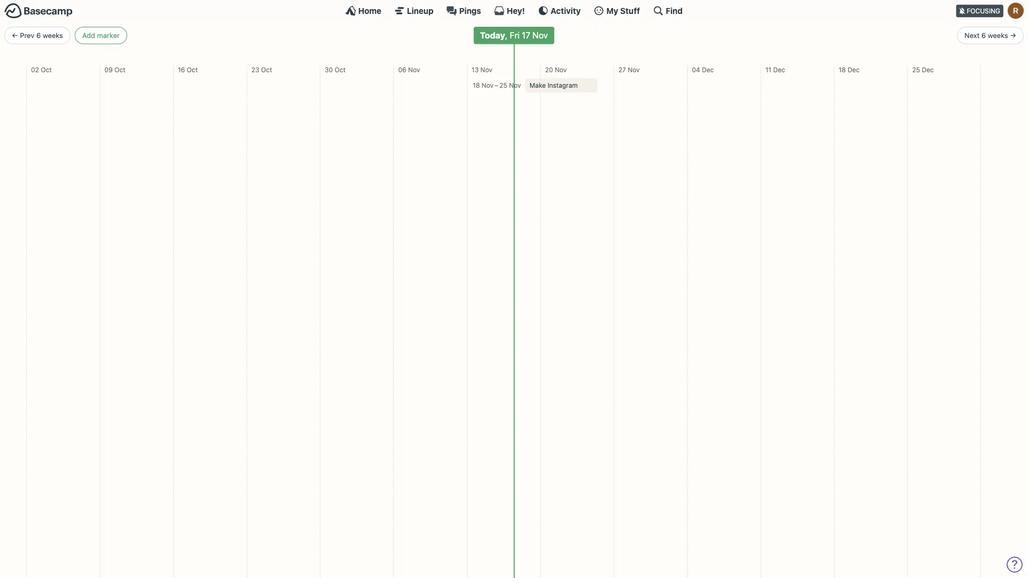 Task type: describe. For each thing, give the bounding box(es) containing it.
2 weeks from the left
[[989, 31, 1009, 39]]

02
[[31, 66, 39, 73]]

06 nov
[[399, 66, 420, 73]]

today
[[481, 30, 506, 41]]

my stuff
[[607, 6, 641, 15]]

stuff
[[621, 6, 641, 15]]

18 for 18 nov – 25 nov
[[473, 82, 480, 89]]

04 dec
[[693, 66, 714, 73]]

nov right –
[[510, 82, 521, 89]]

16
[[178, 66, 185, 73]]

18 for 18 dec
[[840, 66, 847, 73]]

prev
[[20, 31, 34, 39]]

27
[[619, 66, 627, 73]]

18 dec
[[840, 66, 860, 73]]

oct for 30 oct
[[335, 66, 346, 73]]

16 oct
[[178, 66, 198, 73]]

my
[[607, 6, 619, 15]]

my stuff button
[[594, 5, 641, 16]]

25 dec
[[913, 66, 935, 73]]

next 6 weeks →
[[965, 31, 1017, 39]]

lineup
[[407, 6, 434, 15]]

instagram
[[548, 82, 578, 89]]

27 nov
[[619, 66, 640, 73]]

hey!
[[507, 6, 525, 15]]

30
[[325, 66, 333, 73]]

find button
[[653, 5, 683, 16]]

oct for 02 oct
[[41, 66, 52, 73]]

ruby image
[[1009, 3, 1025, 19]]

1 vertical spatial 25
[[500, 82, 508, 89]]

← prev 6 weeks
[[12, 31, 63, 39]]

make instagram link
[[526, 79, 598, 93]]

09
[[105, 66, 113, 73]]

1 weeks from the left
[[43, 31, 63, 39]]

dec for 18 dec
[[848, 66, 860, 73]]

hey! button
[[494, 5, 525, 16]]

add
[[82, 31, 95, 39]]

dec for 11 dec
[[774, 66, 786, 73]]

04
[[693, 66, 701, 73]]

home
[[359, 6, 382, 15]]

13 nov
[[472, 66, 493, 73]]

home link
[[346, 5, 382, 16]]

18 nov – 25 nov
[[473, 82, 521, 89]]

20 nov
[[546, 66, 567, 73]]

focusing button
[[957, 0, 1029, 21]]

23
[[252, 66, 259, 73]]

06
[[399, 66, 407, 73]]

–
[[495, 82, 499, 89]]

23 oct
[[252, 66, 272, 73]]



Task type: locate. For each thing, give the bounding box(es) containing it.
4 dec from the left
[[923, 66, 935, 73]]

find
[[666, 6, 683, 15]]

20
[[546, 66, 553, 73]]

next
[[965, 31, 980, 39]]

weeks
[[43, 31, 63, 39], [989, 31, 1009, 39]]

activity
[[551, 6, 581, 15]]

11 dec
[[766, 66, 786, 73]]

pings
[[460, 6, 481, 15]]

6 right prev on the left top
[[36, 31, 41, 39]]

oct right 30
[[335, 66, 346, 73]]

nov right "27"
[[628, 66, 640, 73]]

make
[[530, 82, 546, 89]]

nov for 18
[[482, 82, 494, 89]]

18
[[840, 66, 847, 73], [473, 82, 480, 89]]

nov for 27
[[628, 66, 640, 73]]

3 dec from the left
[[848, 66, 860, 73]]

oct right 02
[[41, 66, 52, 73]]

13
[[472, 66, 479, 73]]

2 6 from the left
[[982, 31, 987, 39]]

1 vertical spatial 18
[[473, 82, 480, 89]]

1 horizontal spatial 18
[[840, 66, 847, 73]]

2 dec from the left
[[774, 66, 786, 73]]

←
[[12, 31, 18, 39]]

oct right 16
[[187, 66, 198, 73]]

oct for 09 oct
[[115, 66, 125, 73]]

dec for 04 dec
[[703, 66, 714, 73]]

1 horizontal spatial 6
[[982, 31, 987, 39]]

pings button
[[447, 5, 481, 16]]

→
[[1011, 31, 1017, 39]]

25
[[913, 66, 921, 73], [500, 82, 508, 89]]

add marker link
[[75, 27, 127, 44]]

nov right 13
[[481, 66, 493, 73]]

3 oct from the left
[[187, 66, 198, 73]]

activity link
[[538, 5, 581, 16]]

1 dec from the left
[[703, 66, 714, 73]]

nov left –
[[482, 82, 494, 89]]

main element
[[0, 0, 1029, 21]]

0 horizontal spatial 18
[[473, 82, 480, 89]]

1 horizontal spatial weeks
[[989, 31, 1009, 39]]

1 horizontal spatial 25
[[913, 66, 921, 73]]

1 6 from the left
[[36, 31, 41, 39]]

dec for 25 dec
[[923, 66, 935, 73]]

6 right next
[[982, 31, 987, 39]]

switch accounts image
[[4, 3, 73, 19]]

oct right the "09"
[[115, 66, 125, 73]]

dec
[[703, 66, 714, 73], [774, 66, 786, 73], [848, 66, 860, 73], [923, 66, 935, 73]]

add marker
[[82, 31, 120, 39]]

09 oct
[[105, 66, 125, 73]]

oct for 16 oct
[[187, 66, 198, 73]]

0 vertical spatial 18
[[840, 66, 847, 73]]

make instagram
[[530, 82, 578, 89]]

oct for 23 oct
[[261, 66, 272, 73]]

0 horizontal spatial 6
[[36, 31, 41, 39]]

nov right 20
[[555, 66, 567, 73]]

oct
[[41, 66, 52, 73], [115, 66, 125, 73], [187, 66, 198, 73], [261, 66, 272, 73], [335, 66, 346, 73]]

nov for 20
[[555, 66, 567, 73]]

02 oct
[[31, 66, 52, 73]]

1 oct from the left
[[41, 66, 52, 73]]

nov
[[408, 66, 420, 73], [481, 66, 493, 73], [555, 66, 567, 73], [628, 66, 640, 73], [482, 82, 494, 89], [510, 82, 521, 89]]

0 vertical spatial 25
[[913, 66, 921, 73]]

11
[[766, 66, 772, 73]]

lineup link
[[395, 5, 434, 16]]

2 oct from the left
[[115, 66, 125, 73]]

oct right the 23
[[261, 66, 272, 73]]

4 oct from the left
[[261, 66, 272, 73]]

nov for 06
[[408, 66, 420, 73]]

5 oct from the left
[[335, 66, 346, 73]]

nov for 13
[[481, 66, 493, 73]]

nov right 06
[[408, 66, 420, 73]]

marker
[[97, 31, 120, 39]]

0 horizontal spatial 25
[[500, 82, 508, 89]]

focusing
[[968, 7, 1001, 15]]

weeks left →
[[989, 31, 1009, 39]]

0 horizontal spatial weeks
[[43, 31, 63, 39]]

30 oct
[[325, 66, 346, 73]]

weeks right prev on the left top
[[43, 31, 63, 39]]

6
[[36, 31, 41, 39], [982, 31, 987, 39]]



Task type: vqa. For each thing, say whether or not it's contained in the screenshot.
top 'ANNIE B.' link
no



